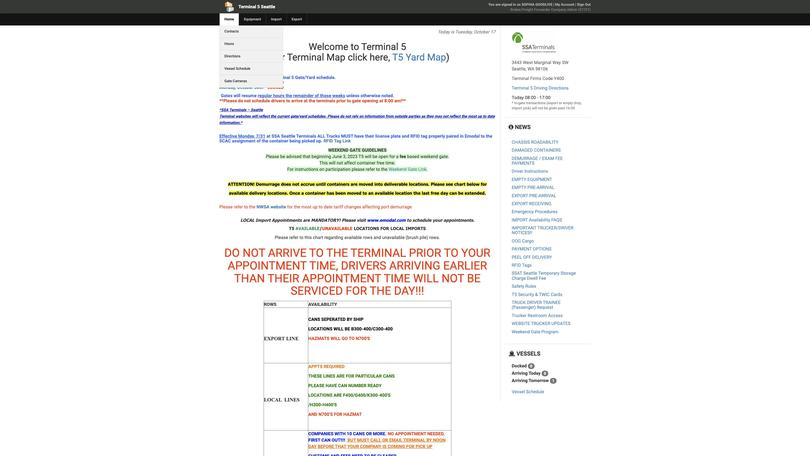 Task type: vqa. For each thing, say whether or not it's contained in the screenshot.
'Number *' text box
no



Task type: locate. For each thing, give the bounding box(es) containing it.
schedule inside local import appointments are mandatory! please visit www.emodal.com to schedule your appointments. t5 available / unavailable locations for local imports
[[413, 218, 432, 223]]

for inside weekend gate guidelines please be advised that beginning june 3, 2023 t5 will be open for a fee based weekend gate. this will not affect container free time. for instructions on participation please refer to the weekend gate link .
[[390, 154, 395, 159]]

sw
[[562, 60, 569, 65]]

for
[[390, 154, 395, 159], [481, 182, 487, 187], [287, 204, 293, 209]]

vessel schedule down the tomorrow
[[512, 389, 544, 394]]

1 vertical spatial today
[[512, 95, 524, 100]]

containers
[[327, 182, 350, 187]]

0 vertical spatial vessel schedule link
[[220, 63, 255, 75]]

0 horizontal spatial date
[[324, 204, 333, 209]]

0 vertical spatial free
[[377, 160, 385, 165]]

regarding
[[324, 235, 343, 240]]

0 horizontal spatial /
[[320, 226, 322, 231]]

at left ssa
[[267, 134, 270, 139]]

0 horizontal spatial for
[[287, 204, 293, 209]]

5 right here,
[[401, 41, 406, 52]]

0 horizontal spatial n700's
[[319, 412, 333, 417]]

please
[[352, 167, 365, 172]]

| left sign
[[575, 3, 576, 7]]

please left 'note'
[[219, 75, 233, 80]]

exam
[[542, 156, 554, 161]]

schedule.
[[316, 75, 336, 80]]

0 horizontal spatial must
[[341, 134, 353, 139]]

october down cameras
[[237, 85, 253, 90]]

at ssa seattle terminals all trucks must have their license plate and rfid tag properly paired in emodal to the scac assignment of the container being picked up.
[[219, 134, 492, 144]]

to inside at ssa seattle terminals all trucks must have their license plate and rfid tag properly paired in emodal to the scac assignment of the container being picked up.
[[481, 134, 485, 139]]

emodal
[[465, 134, 480, 139]]

rfid right up.
[[324, 138, 333, 144]]

2 vertical spatial cans
[[353, 431, 365, 436]]

welcome to terminal 5 (for terminal map click here, t5 yard map )
[[265, 41, 450, 63]]

0 vertical spatial and
[[402, 134, 409, 139]]

rfid down the peel
[[512, 263, 521, 268]]

0 vertical spatial local
[[240, 218, 254, 223]]

chassis
[[512, 140, 530, 145]]

up up "emodal"
[[478, 114, 482, 119]]

or
[[366, 431, 372, 436], [382, 438, 388, 443]]

2 closed from the top
[[267, 85, 284, 90]]

not inside today                                                                                                                                                                                                                                                                                                                                                                                                                                                                                                                                                                                                                                                                                                           08:00 - 17:00 * in-gate transactions (export or empty drop, import pick) will not be given past 16:00
[[538, 106, 543, 110]]

and n700's for hazmat
[[308, 412, 362, 417]]

0 horizontal spatial as
[[421, 114, 425, 119]]

terminal 5 driving directions link
[[512, 85, 569, 91]]

for up the time.
[[390, 154, 395, 159]]

is
[[383, 444, 387, 449]]

1 vertical spatial a
[[301, 191, 304, 196]]

1 vertical spatial chart
[[313, 235, 323, 240]]

weekend down the time.
[[389, 167, 407, 172]]

locations for will
[[308, 327, 333, 332]]

empty
[[563, 101, 573, 105]]

arrival up receiving
[[539, 193, 556, 198]]

2 horizontal spatial rfid
[[512, 263, 521, 268]]

free inside attention! demurrage does not accrue until containers are moved into deliverable locations. please see chart below for available delivery locations. once a container has been moved to an available location the last free day can be extended.
[[431, 191, 439, 196]]

1 horizontal spatial |
[[575, 3, 576, 7]]

on right "rely"
[[359, 114, 364, 119]]

2 horizontal spatial today
[[529, 371, 541, 376]]

1 vertical spatial not
[[442, 272, 464, 285]]

terminal up pick
[[403, 438, 425, 443]]

today inside the docked 0 arriving today 0 arriving tomorrow 1
[[529, 371, 541, 376]]

0 vertical spatial empty
[[512, 177, 527, 182]]

way
[[553, 60, 561, 65]]

notices!!
[[512, 230, 532, 235]]

16:00
[[566, 106, 575, 110]]

map
[[327, 52, 345, 63], [427, 52, 446, 63]]

*
[[512, 101, 513, 105]]

vessel schedule
[[224, 67, 250, 71], [512, 389, 544, 394]]

vessel down the docked 0 arriving today 0 arriving tomorrow 1
[[512, 389, 525, 394]]

affecting
[[362, 204, 380, 209]]

0 vertical spatial gate
[[224, 79, 232, 83]]

0 vertical spatial today
[[438, 29, 450, 34]]

are up available
[[303, 218, 310, 223]]

1 vertical spatial in
[[460, 134, 464, 139]]

must up company
[[357, 438, 369, 443]]

seattle inside *ssa terminals – seattle terminal websites will reflect the current gate/yard schedules. please do not rely on information from outside parties as they may not reflect the most up to date information.*
[[251, 108, 263, 112]]

5 inside please note the upcoming terminal 5 gate/yard schedule. monday, october 23rd - closed monday, october 30th - closed
[[291, 75, 294, 80]]

0 vertical spatial terminal
[[351, 247, 406, 260]]

0 horizontal spatial to
[[309, 247, 324, 260]]

locations up hazmats
[[308, 327, 333, 332]]

refer down attention!
[[234, 204, 243, 209]]

0 vertical spatial cans
[[308, 317, 320, 322]]

1 vertical spatial free
[[431, 191, 439, 196]]

of left those
[[315, 93, 319, 98]]

hazmats
[[308, 336, 330, 341]]

container left being
[[269, 138, 288, 144]]

please left "visit"
[[342, 218, 356, 223]]

to inside local import appointments are mandatory! please visit www.emodal.com to schedule your appointments. t5 available / unavailable locations for local imports
[[407, 218, 411, 223]]

1 vertical spatial gate
[[408, 167, 417, 172]]

0 vertical spatial as
[[517, 3, 521, 7]]

container inside attention! demurrage does not accrue until containers are moved into deliverable locations. please see chart below for available delivery locations. once a container has been moved to an available location the last free day can be extended.
[[305, 191, 326, 196]]

0 vertical spatial on
[[359, 114, 364, 119]]

1 vertical spatial refer
[[234, 204, 243, 209]]

ssa
[[272, 134, 280, 139]]

0 horizontal spatial gate
[[352, 98, 361, 103]]

0 vertical spatial link
[[343, 138, 351, 144]]

export
[[512, 193, 528, 198], [512, 201, 528, 206], [264, 336, 285, 341]]

1 vertical spatial most
[[301, 204, 312, 209]]

0 horizontal spatial are
[[303, 218, 310, 223]]

0 vertical spatial are
[[496, 3, 501, 7]]

link down weekend
[[418, 167, 427, 172]]

will
[[234, 93, 241, 98], [532, 106, 537, 110], [252, 114, 258, 119], [365, 154, 371, 159], [329, 160, 336, 165]]

1 vertical spatial n700's
[[319, 412, 333, 417]]

please down ssa
[[266, 154, 279, 159]]

1 horizontal spatial n700's
[[356, 336, 370, 341]]

import down nwsa on the top of page
[[256, 218, 271, 223]]

appts
[[308, 364, 323, 369]]

today inside today                                                                                                                                                                                                                                                                                                                                                                                                                                                                                                                                                                                                                                                                                                           08:00 - 17:00 * in-gate transactions (export or empty drop, import pick) will not be given past 16:00
[[512, 95, 524, 100]]

weekend gate link link
[[389, 167, 427, 172]]

and right rows
[[374, 235, 381, 240]]

0 horizontal spatial refer
[[234, 204, 243, 209]]

| left my
[[553, 3, 554, 7]]

chart inside attention! demurrage does not accrue until containers are moved into deliverable locations. please see chart below for available delivery locations. once a container has been moved to an available location the last free day can be extended.
[[454, 182, 466, 187]]

0 vertical spatial chart
[[454, 182, 466, 187]]

for inside do not arrive to the terminal prior to your appointment time, drivers arriving earlier than their appointment time will not be serviced for the day!!!
[[346, 284, 367, 298]]

1 horizontal spatial local
[[391, 226, 404, 231]]

2 horizontal spatial are
[[496, 3, 501, 7]]

1 horizontal spatial on
[[359, 114, 364, 119]]

5 left gate/yard
[[291, 75, 294, 80]]

0 vertical spatial locations
[[354, 226, 379, 231]]

please inside local import appointments are mandatory! please visit www.emodal.com to schedule your appointments. t5 available / unavailable locations for local imports
[[342, 218, 356, 223]]

lines left /h300-
[[284, 397, 300, 403]]

17:00
[[540, 95, 551, 100]]

please inside attention! demurrage does not accrue until containers are moved into deliverable locations. please see chart below for available delivery locations. once a container has been moved to an available location the last free day can be extended.
[[431, 182, 445, 187]]

opening
[[362, 98, 378, 103]]

t5 inside welcome to terminal 5 (for terminal map click here, t5 yard map )
[[392, 52, 403, 63]]

empty down driver
[[512, 177, 527, 182]]

local up unavailable
[[391, 226, 404, 231]]

chart
[[454, 182, 466, 187], [313, 235, 323, 240]]

ssat seattle temporary storage charge dwell fee link
[[512, 271, 576, 281]]

&
[[535, 292, 538, 297]]

1 horizontal spatial not
[[442, 272, 464, 285]]

locations. down does
[[268, 191, 288, 196]]

2 empty from the top
[[512, 185, 527, 190]]

guidelines
[[362, 147, 387, 153]]

be
[[544, 106, 548, 110], [280, 154, 285, 159], [373, 154, 377, 159], [458, 191, 464, 196]]

1 horizontal spatial can
[[338, 383, 347, 388]]

/ left exam
[[539, 156, 541, 161]]

will inside today                                                                                                                                                                                                                                                                                                                                                                                                                                                                                                                                                                                                                                                                                                           08:00 - 17:00 * in-gate transactions (export or empty drop, import pick) will not be given past 16:00
[[532, 106, 537, 110]]

link right tag
[[343, 138, 351, 144]]

container inside weekend gate guidelines please be advised that beginning june 3, 2023 t5 will be open for a fee based weekend gate. this will not affect container free time. for instructions on participation please refer to the weekend gate link .
[[357, 160, 376, 165]]

map right the yard at right
[[427, 52, 446, 63]]

0 horizontal spatial today
[[438, 29, 450, 34]]

for down h400's
[[334, 412, 342, 417]]

the inside weekend gate guidelines please be advised that beginning june 3, 2023 t5 will be open for a fee based weekend gate. this will not affect container free time. for instructions on participation please refer to the weekend gate link .
[[381, 167, 388, 172]]

1 horizontal spatial vessel schedule link
[[512, 389, 544, 394]]

3443
[[512, 60, 522, 65]]

schedule down 30th
[[252, 98, 270, 103]]

gate
[[350, 147, 361, 153]]

lines up have
[[323, 374, 335, 379]]

schedule inside gates will resume regular hours the remainder of those weeks unless otherwise noted. **please do not schedule drivers to arrive at the terminals prior to gate opening at 8:00 am!**
[[252, 98, 270, 103]]

for right below
[[481, 182, 487, 187]]

do
[[224, 247, 240, 260]]

0 horizontal spatial directions
[[224, 54, 241, 58]]

chart right see
[[454, 182, 466, 187]]

1 map from the left
[[327, 52, 345, 63]]

refer right please
[[366, 167, 375, 172]]

to right prior
[[444, 247, 459, 260]]

)
[[446, 52, 450, 63]]

0 vertical spatial schedule
[[236, 67, 250, 71]]

seattle right ssa
[[281, 134, 295, 139]]

2 map from the left
[[427, 52, 446, 63]]

0 vertical spatial moved
[[359, 182, 373, 187]]

1 vertical spatial of
[[257, 138, 261, 144]]

will right "gates"
[[234, 93, 241, 98]]

0 vertical spatial up
[[478, 114, 482, 119]]

terminal
[[351, 247, 406, 260], [403, 438, 425, 443]]

locations are f400/g400/k300-400's
[[308, 393, 391, 398]]

cans
[[308, 317, 320, 322], [383, 374, 395, 379], [353, 431, 365, 436]]

are inside you are signed in as sophia goodlive | my account | sign out broker/freight forwarder company admin (57721)
[[496, 3, 501, 7]]

1 vertical spatial locations.
[[268, 191, 288, 196]]

schedule up imports
[[413, 218, 432, 223]]

as up 'broker/freight'
[[517, 3, 521, 7]]

availability
[[308, 302, 337, 307]]

b300-
[[351, 327, 364, 332]]

1 vertical spatial arriving
[[512, 378, 528, 383]]

n700's down b300-
[[356, 336, 370, 341]]

0 horizontal spatial 0
[[530, 364, 532, 369]]

ship image
[[509, 351, 515, 357]]

a
[[396, 154, 399, 159], [301, 191, 304, 196]]

on down this
[[319, 167, 324, 172]]

1 vertical spatial schedule
[[413, 218, 432, 223]]

in inside you are signed in as sophia goodlive | my account | sign out broker/freight forwarder company admin (57721)
[[513, 3, 516, 7]]

please inside *ssa terminals – seattle terminal websites will reflect the current gate/yard schedules. please do not rely on information from outside parties as they may not reflect the most up to date information.*
[[328, 114, 339, 119]]

broker/freight
[[511, 8, 533, 12]]

1 arriving from the top
[[512, 371, 528, 376]]

unavailable
[[322, 226, 353, 231]]

today for today                                                                                                                                                                                                                                                                                                                                                                                                                                                                                                                                                                                                                                                                                                           08:00 - 17:00 * in-gate transactions (export or empty drop, import pick) will not be given past 16:00
[[512, 95, 524, 100]]

seattle inside at ssa seattle terminals all trucks must have their license plate and rfid tag properly paired in emodal to the scac assignment of the container being picked up.
[[281, 134, 295, 139]]

1 vertical spatial empty
[[512, 185, 527, 190]]

charge
[[512, 276, 526, 281]]

the inside attention! demurrage does not accrue until containers are moved into deliverable locations. please see chart below for available delivery locations. once a container has been moved to an available location the last free day can be extended.
[[414, 191, 421, 196]]

must inside at ssa seattle terminals all trucks must have their license plate and rfid tag properly paired in emodal to the scac assignment of the container being picked up.
[[341, 134, 353, 139]]

goodlive
[[536, 3, 553, 7]]

0 horizontal spatial gate
[[224, 79, 232, 83]]

forwarder
[[534, 8, 550, 12]]

for inside attention! demurrage does not accrue until containers are moved into deliverable locations. please see chart below for available delivery locations. once a container has been moved to an available location the last free day can be extended.
[[481, 182, 487, 187]]

cans seperated by ship
[[308, 317, 364, 322]]

2 vertical spatial refer
[[289, 235, 298, 240]]

payments
[[512, 161, 535, 166]]

websites
[[236, 114, 251, 119]]

- up transactions
[[537, 95, 538, 100]]

1 | from the left
[[553, 3, 554, 7]]

terminals left the all
[[296, 134, 316, 139]]

equipment
[[528, 177, 552, 182]]

pick)
[[523, 106, 531, 110]]

october left 23rd
[[237, 80, 253, 85]]

location
[[395, 191, 412, 196]]

are up please have can number ready
[[336, 374, 345, 379]]

0 horizontal spatial locations.
[[268, 191, 288, 196]]

to right the go on the left of the page
[[349, 336, 355, 341]]

will down transactions
[[532, 106, 537, 110]]

appointment
[[228, 259, 307, 273], [302, 272, 381, 285], [395, 431, 426, 436]]

can right have
[[338, 383, 347, 388]]

please
[[219, 75, 233, 80], [328, 114, 339, 119], [266, 154, 279, 159], [431, 182, 445, 187], [219, 204, 233, 209], [342, 218, 356, 223], [275, 235, 288, 240]]

lines
[[323, 374, 335, 379], [284, 397, 300, 403]]

0 horizontal spatial the
[[326, 247, 348, 260]]

gate down the trucker
[[531, 329, 540, 334]]

equipment
[[244, 17, 261, 21]]

fee
[[555, 156, 563, 161]]

0 vertical spatial will
[[413, 272, 439, 285]]

1 horizontal spatial 0
[[544, 371, 546, 376]]

0 vertical spatial weekend
[[389, 167, 407, 172]]

refer left this
[[289, 235, 298, 240]]

companies
[[308, 431, 334, 436]]

locations. up last
[[409, 182, 430, 187]]

for
[[287, 167, 294, 172]]

2 horizontal spatial container
[[357, 160, 376, 165]]

1 horizontal spatial date
[[487, 114, 495, 119]]

export up export receiving link at the top right of the page
[[512, 193, 528, 198]]

/ down mandatory!
[[320, 226, 322, 231]]

seattle up the import link
[[261, 4, 275, 9]]

weekend inside chassis roadability damaged containers demurrage / exam fee payments driver instructions empty equipment empty pre-arrival export pre-arrival export receiving emergency procedures import availability faqs important trucker/driver notices!! oog cargo payment options peel off delivery rfid tags ssat seattle temporary storage charge dwell fee safety rules t5 security & twic cards truck driver trainee (passenger) request trucker restroom access website trucker updates weekend gate program
[[512, 329, 530, 334]]

weekend inside weekend gate guidelines please be advised that beginning june 3, 2023 t5 will be open for a fee based weekend gate. this will not affect container free time. for instructions on participation please refer to the weekend gate link .
[[389, 167, 407, 172]]

the left last
[[414, 191, 421, 196]]

not
[[243, 247, 265, 260], [442, 272, 464, 285]]

1 horizontal spatial map
[[427, 52, 446, 63]]

locations up '/h300-h400's'
[[308, 393, 333, 398]]

local down delivery
[[240, 218, 254, 223]]

free down the open on the left top of page
[[377, 160, 385, 165]]

the down the time.
[[381, 167, 388, 172]]

vessel schedule link
[[220, 63, 255, 75], [512, 389, 544, 394]]

to for n700's
[[349, 336, 355, 341]]

today                                                                                                                                                                                                                                                                                                                                                                                                                                                                                                                                                                                                                                                                                                           08:00 - 17:00 * in-gate transactions (export or empty drop, import pick) will not be given past 16:00
[[512, 95, 582, 110]]

5 inside "link"
[[257, 4, 260, 9]]

terminal 5 driving directions
[[512, 85, 569, 91]]

1 horizontal spatial or
[[382, 438, 388, 443]]

most up available
[[301, 204, 312, 209]]

weekend
[[389, 167, 407, 172], [512, 329, 530, 334]]

container up please
[[357, 160, 376, 165]]

your
[[433, 218, 442, 223]]

please right schedules. in the left of the page
[[328, 114, 339, 119]]

or
[[559, 101, 562, 105]]

weekend gate program link
[[512, 329, 559, 334]]

to inside *ssa terminals – seattle terminal websites will reflect the current gate/yard schedules. please do not rely on information from outside parties as they may not reflect the most up to date information.*
[[483, 114, 486, 119]]

arrival down equipment
[[537, 185, 555, 190]]

will inside do not arrive to the terminal prior to your appointment time, drivers arriving earlier than their appointment time will not be serviced for the day!!!
[[413, 272, 439, 285]]

and right the plate
[[402, 134, 409, 139]]

prior
[[409, 247, 441, 260]]

*ssa terminals – seattle terminal websites will reflect the current gate/yard schedules. please do not rely on information from outside parties as they may not reflect the most up to date information.*
[[219, 108, 495, 125]]

gate.
[[439, 154, 449, 159]]

most inside *ssa terminals – seattle terminal websites will reflect the current gate/yard schedules. please do not rely on information from outside parties as they may not reflect the most up to date information.*
[[468, 114, 477, 119]]

current
[[277, 114, 290, 119]]

1 horizontal spatial in
[[513, 3, 516, 7]]

must left have
[[341, 134, 353, 139]]

5 inside welcome to terminal 5 (for terminal map click here, t5 yard map )
[[401, 41, 406, 52]]

vessel up 'note'
[[224, 67, 235, 71]]

for inside local import appointments are mandatory! please visit www.emodal.com to schedule your appointments. t5 available / unavailable locations for local imports
[[380, 226, 389, 231]]

2 vertical spatial container
[[305, 191, 326, 196]]

0 vertical spatial do
[[238, 98, 243, 103]]

refer for please refer to this chart regarding available rows and unavailable (brush pile) rows.
[[289, 235, 298, 240]]

are inside attention! demurrage does not accrue until containers are moved into deliverable locations. please see chart below for available delivery locations. once a container has been moved to an available location the last free day can be extended.
[[351, 182, 358, 187]]

not inside attention! demurrage does not accrue until containers are moved into deliverable locations. please see chart below for available delivery locations. once a container has been moved to an available location the last free day can be extended.
[[292, 182, 299, 187]]

rfid left tag
[[411, 134, 420, 139]]

1 vertical spatial vessel
[[512, 389, 525, 394]]

0 right the docked
[[530, 364, 532, 369]]

1 vertical spatial lines
[[284, 397, 300, 403]]

1 horizontal spatial a
[[396, 154, 399, 159]]

weekend down website
[[512, 329, 530, 334]]

in
[[513, 3, 516, 7], [460, 134, 464, 139]]

gate left opening
[[352, 98, 361, 103]]

up inside *ssa terminals – seattle terminal websites will reflect the current gate/yard schedules. please do not rely on information from outside parties as they may not reflect the most up to date information.*
[[478, 114, 482, 119]]

1 horizontal spatial terminals
[[296, 134, 316, 139]]

t5 down appointments
[[289, 226, 294, 231]]

be left given
[[544, 106, 548, 110]]

accrue
[[301, 182, 315, 187]]

1 horizontal spatial lines
[[323, 374, 335, 379]]

fee
[[539, 276, 546, 281]]

up
[[478, 114, 482, 119], [313, 204, 318, 209]]

0 vertical spatial schedule
[[252, 98, 270, 103]]

1 vertical spatial and
[[374, 235, 381, 240]]

important trucker/driver notices!! link
[[512, 225, 574, 235]]

as inside you are signed in as sophia goodlive | my account | sign out broker/freight forwarder company admin (57721)
[[517, 3, 521, 7]]

1 horizontal spatial the
[[370, 284, 391, 298]]

t5 down the safety
[[512, 292, 517, 297]]

1 vertical spatial directions
[[549, 85, 569, 91]]

1 horizontal spatial available
[[344, 235, 362, 240]]

in right the paired
[[460, 134, 464, 139]]

are down please
[[351, 182, 358, 187]]

t5 inside weekend gate guidelines please be advised that beginning june 3, 2023 t5 will be open for a fee based weekend gate. this will not affect container free time. for instructions on participation please refer to the weekend gate link .
[[359, 154, 364, 159]]

time,
[[309, 259, 338, 273]]

seattle down tags
[[523, 271, 537, 276]]

0 vertical spatial of
[[315, 93, 319, 98]]

1 horizontal spatial your
[[461, 247, 491, 260]]

1 horizontal spatial must
[[357, 438, 369, 443]]

0 horizontal spatial cans
[[308, 317, 320, 322]]

will left the go on the left of the page
[[331, 336, 341, 341]]

company
[[360, 444, 381, 449]]

t5 inside local import appointments are mandatory! please visit www.emodal.com to schedule your appointments. t5 available / unavailable locations for local imports
[[289, 226, 294, 231]]

to inside attention! demurrage does not accrue until containers are moved into deliverable locations. please see chart below for available delivery locations. once a container has been moved to an available location the last free day can be extended.
[[363, 191, 367, 196]]

extended.
[[465, 191, 486, 196]]

0 vertical spatial container
[[269, 138, 288, 144]]

cans up 'first can out!!!! but must call or email'
[[353, 431, 365, 436]]

1 vertical spatial as
[[421, 114, 425, 119]]

vessel schedule link up 'gate cameras'
[[220, 63, 255, 75]]

temporary
[[538, 271, 560, 276]]

weekend
[[420, 154, 438, 159]]

ship
[[354, 317, 364, 322]]

2 vertical spatial today
[[529, 371, 541, 376]]

t5 left the yard at right
[[392, 52, 403, 63]]

1 empty from the top
[[512, 177, 527, 182]]

schedule
[[252, 98, 270, 103], [413, 218, 432, 223]]

day!!!
[[394, 284, 424, 298]]

1 horizontal spatial reflect
[[450, 114, 461, 119]]

0 vertical spatial can
[[338, 383, 347, 388]]

1 vertical spatial do
[[340, 114, 344, 119]]

and inside at ssa seattle terminals all trucks must have their license plate and rfid tag properly paired in emodal to the scac assignment of the container being picked up.
[[402, 134, 409, 139]]

0 vertical spatial lines
[[323, 374, 335, 379]]

on inside weekend gate guidelines please be advised that beginning june 3, 2023 t5 will be open for a fee based weekend gate. this will not affect container free time. for instructions on participation please refer to the weekend gate link .
[[319, 167, 324, 172]]

before
[[318, 444, 334, 449]]

- right 30th
[[265, 85, 266, 90]]

in right 'signed'
[[513, 3, 516, 7]]

receiving
[[529, 201, 552, 206]]

gate left 'note'
[[224, 79, 232, 83]]

appointments.
[[444, 218, 475, 223]]

available down into
[[375, 191, 394, 196]]



Task type: describe. For each thing, give the bounding box(es) containing it.
attention!
[[228, 182, 255, 187]]

seattle,
[[512, 66, 527, 71]]

0 horizontal spatial most
[[301, 204, 312, 209]]

be inside attention! demurrage does not accrue until containers are moved into deliverable locations. please see chart below for available delivery locations. once a container has been moved to an available location the last free day can be extended.
[[458, 191, 464, 196]]

peel off delivery link
[[512, 255, 552, 260]]

outside
[[395, 114, 408, 119]]

not right may
[[443, 114, 449, 119]]

gates
[[221, 93, 233, 98]]

rules
[[526, 284, 536, 289]]

please inside weekend gate guidelines please be advised that beginning june 3, 2023 t5 will be open for a fee based weekend gate. this will not affect container free time. for instructions on participation please refer to the weekend gate link .
[[266, 154, 279, 159]]

- right 23rd
[[265, 80, 266, 85]]

1 horizontal spatial cans
[[353, 431, 365, 436]]

to inside welcome to terminal 5 (for terminal map click here, t5 yard map )
[[351, 41, 359, 52]]

1 reflect from the left
[[259, 114, 270, 119]]

today for today is tuesday, october 17
[[438, 29, 450, 34]]

not left "rely"
[[345, 114, 351, 119]]

0 horizontal spatial chart
[[313, 235, 323, 240]]

are inside local import appointments are mandatory! please visit www.emodal.com to schedule your appointments. t5 available / unavailable locations for local imports
[[303, 218, 310, 223]]

driver
[[527, 300, 542, 305]]

0 vertical spatial directions
[[224, 54, 241, 58]]

1 vertical spatial schedule
[[526, 389, 544, 394]]

date inside *ssa terminals – seattle terminal websites will reflect the current gate/yard schedules. please do not rely on information from outside parties as they may not reflect the most up to date information.*
[[487, 114, 495, 119]]

1 horizontal spatial import
[[271, 17, 282, 21]]

import
[[512, 106, 522, 110]]

1 vertical spatial export
[[512, 201, 528, 206]]

be inside today                                                                                                                                                                                                                                                                                                                                                                                                                                                                                                                                                                                                                                                                                                           08:00 - 17:00 * in-gate transactions (export or empty drop, import pick) will not be given past 16:00
[[544, 106, 548, 110]]

1 vertical spatial moved
[[347, 191, 361, 196]]

terminal inside *ssa terminals – seattle terminal websites will reflect the current gate/yard schedules. please do not rely on information from outside parties as they may not reflect the most up to date information.*
[[219, 114, 235, 119]]

terminal 5 seattle link
[[219, 0, 369, 13]]

export receiving link
[[512, 201, 552, 206]]

on inside *ssa terminals – seattle terminal websites will reflect the current gate/yard schedules. please do not rely on information from outside parties as they may not reflect the most up to date information.*
[[359, 114, 364, 119]]

0 horizontal spatial link
[[343, 138, 351, 144]]

as inside *ssa terminals – seattle terminal websites will reflect the current gate/yard schedules. please do not rely on information from outside parties as they may not reflect the most up to date information.*
[[421, 114, 425, 119]]

a inside weekend gate guidelines please be advised that beginning june 3, 2023 t5 will be open for a fee based weekend gate. this will not affect container free time. for instructions on participation please refer to the weekend gate link .
[[396, 154, 399, 159]]

to inside weekend gate guidelines please be advised that beginning june 3, 2023 t5 will be open for a fee based weekend gate. this will not affect container free time. for instructions on participation please refer to the weekend gate link .
[[376, 167, 380, 172]]

gate cameras link
[[220, 75, 252, 87]]

properly
[[429, 134, 445, 139]]

2 reflect from the left
[[450, 114, 461, 119]]

please inside please note the upcoming terminal 5 gate/yard schedule. monday, october 23rd - closed monday, october 30th - closed
[[219, 75, 233, 80]]

0 vertical spatial vessel schedule
[[224, 67, 250, 71]]

west
[[523, 60, 533, 65]]

do inside gates will resume regular hours the remainder of those weeks unless otherwise noted. **please do not schedule drivers to arrive at the terminals prior to gate opening at 8:00 am!**
[[238, 98, 243, 103]]

locations inside local import appointments are mandatory! please visit www.emodal.com to schedule your appointments. t5 available / unavailable locations for local imports
[[354, 226, 379, 231]]

tomorrow
[[529, 378, 549, 383]]

link inside weekend gate guidelines please be advised that beginning june 3, 2023 t5 will be open for a fee based weekend gate. this will not affect container free time. for instructions on participation please refer to the weekend gate link .
[[418, 167, 427, 172]]

1 vertical spatial up
[[313, 204, 318, 209]]

/ inside chassis roadability damaged containers demurrage / exam fee payments driver instructions empty equipment empty pre-arrival export pre-arrival export receiving emergency procedures import availability faqs important trucker/driver notices!! oog cargo payment options peel off delivery rfid tags ssat seattle temporary storage charge dwell fee safety rules t5 security & twic cards truck driver trainee (passenger) request trucker restroom access website trucker updates weekend gate program
[[539, 156, 541, 161]]

of inside gates will resume regular hours the remainder of those weeks unless otherwise noted. **please do not schedule drivers to arrive at the terminals prior to gate opening at 8:00 am!**
[[315, 93, 319, 98]]

1 vertical spatial must
[[357, 438, 369, 443]]

1 vertical spatial can
[[322, 438, 331, 443]]

be down guidelines
[[373, 154, 377, 159]]

locations for are
[[308, 393, 333, 398]]

below
[[467, 182, 480, 187]]

gate inside gates will resume regular hours the remainder of those weeks unless otherwise noted. **please do not schedule drivers to arrive at the terminals prior to gate opening at 8:00 am!**
[[352, 98, 361, 103]]

seperated
[[321, 317, 346, 322]]

(passenger)
[[512, 305, 536, 310]]

your inside do not arrive to the terminal prior to your appointment time, drivers arriving earlier than their appointment time will not be serviced for the day!!!
[[461, 247, 491, 260]]

www.emodal.com
[[367, 218, 406, 223]]

terminal 5 seattle image
[[512, 32, 556, 53]]

the left current
[[271, 114, 276, 119]]

june
[[332, 154, 342, 159]]

important
[[512, 225, 537, 231]]

regular
[[258, 93, 272, 98]]

terminal inside please note the upcoming terminal 5 gate/yard schedule. monday, october 23rd - closed monday, october 30th - closed
[[273, 75, 290, 80]]

will for n700's
[[331, 336, 341, 341]]

delivery
[[249, 191, 266, 196]]

,
[[444, 431, 445, 436]]

terminal firms code y400
[[512, 76, 564, 81]]

time
[[384, 272, 410, 285]]

the left nwsa on the top of page
[[249, 204, 256, 209]]

go
[[342, 336, 348, 341]]

gate cameras
[[224, 79, 247, 83]]

seattle inside chassis roadability damaged containers demurrage / exam fee payments driver instructions empty equipment empty pre-arrival export pre-arrival export receiving emergency procedures import availability faqs important trucker/driver notices!! oog cargo payment options peel off delivery rfid tags ssat seattle temporary storage charge dwell fee safety rules t5 security & twic cards truck driver trainee (passenger) request trucker restroom access website trucker updates weekend gate program
[[523, 271, 537, 276]]

gate inside "gate cameras" link
[[224, 79, 232, 83]]

emergency procedures link
[[512, 209, 558, 214]]

not inside gates will resume regular hours the remainder of those weeks unless otherwise noted. **please do not schedule drivers to arrive at the terminals prior to gate opening at 8:00 am!**
[[244, 98, 251, 103]]

do inside *ssa terminals – seattle terminal websites will reflect the current gate/yard schedules. please do not rely on information from outside parties as they may not reflect the most up to date information.*
[[340, 114, 344, 119]]

0 vertical spatial export
[[512, 193, 528, 198]]

see
[[446, 182, 453, 187]]

the down once
[[294, 204, 300, 209]]

gates will resume regular hours the remainder of those weeks unless otherwise noted. **please do not schedule drivers to arrive at the terminals prior to gate opening at 8:00 am!**
[[219, 93, 406, 103]]

off
[[523, 255, 531, 260]]

mandatory!
[[311, 218, 341, 223]]

1 vertical spatial terminal
[[403, 438, 425, 443]]

container inside at ssa seattle terminals all trucks must have their license plate and rfid tag properly paired in emodal to the scac assignment of the container being picked up.
[[269, 138, 288, 144]]

0 vertical spatial the
[[326, 247, 348, 260]]

0 horizontal spatial vessel schedule link
[[220, 63, 255, 75]]

unless
[[346, 93, 360, 98]]

the right hours at the top
[[286, 93, 292, 98]]

export line
[[264, 336, 299, 341]]

companies with 10 cans or more. no appointment needed ,
[[308, 431, 445, 436]]

1 horizontal spatial vessel
[[512, 389, 525, 394]]

2 horizontal spatial at
[[379, 98, 383, 103]]

info circle image
[[509, 124, 514, 130]]

2 vertical spatial export
[[264, 336, 285, 341]]

day
[[441, 191, 448, 196]]

refer inside weekend gate guidelines please be advised that beginning june 3, 2023 t5 will be open for a fee based weekend gate. this will not affect container free time. for instructions on participation please refer to the weekend gate link .
[[366, 167, 375, 172]]

scac
[[219, 138, 231, 144]]

will for 400/c300-
[[334, 327, 344, 332]]

refer for please refer to the nwsa website for the most up to date tariff changes affecting port demurrage.
[[234, 204, 243, 209]]

0 horizontal spatial lines
[[284, 397, 300, 403]]

2 horizontal spatial cans
[[383, 374, 395, 379]]

the left ssa
[[262, 138, 268, 144]]

import inside local import appointments are mandatory! please visit www.emodal.com to schedule your appointments. t5 available / unavailable locations for local imports
[[256, 218, 271, 223]]

instructions
[[525, 169, 548, 174]]

0 horizontal spatial your
[[348, 444, 359, 449]]

/ inside local import appointments are mandatory! please visit www.emodal.com to schedule your appointments. t5 available / unavailable locations for local imports
[[320, 226, 322, 231]]

october left 17
[[474, 29, 490, 34]]

1 vertical spatial pre-
[[529, 193, 539, 198]]

changes
[[344, 204, 361, 209]]

terminal inside "link"
[[239, 4, 256, 9]]

dwell
[[527, 276, 538, 281]]

1 vertical spatial date
[[324, 204, 333, 209]]

the inside please note the upcoming terminal 5 gate/yard schedule. monday, october 23rd - closed monday, october 30th - closed
[[244, 75, 251, 80]]

for up please have can number ready
[[346, 374, 354, 379]]

please refer to the nwsa website for the most up to date tariff changes affecting port demurrage.
[[219, 204, 413, 209]]

picked
[[302, 138, 315, 144]]

be left advised
[[280, 154, 285, 159]]

1 horizontal spatial at
[[304, 98, 308, 103]]

weekend
[[328, 147, 349, 153]]

the up "emodal"
[[462, 114, 467, 119]]

arrive
[[268, 247, 307, 260]]

will inside gates will resume regular hours the remainder of those weeks unless otherwise noted. **please do not schedule drivers to arrive at the terminals prior to gate opening at 8:00 am!**
[[234, 93, 241, 98]]

in-
[[514, 101, 518, 105]]

a inside attention! demurrage does not accrue until containers are moved into deliverable locations. please see chart below for available delivery locations. once a container has been moved to an available location the last free day can be extended.
[[301, 191, 304, 196]]

1 horizontal spatial locations.
[[409, 182, 430, 187]]

0 vertical spatial arrival
[[537, 185, 555, 190]]

their
[[268, 272, 299, 285]]

local  lines
[[264, 397, 300, 403]]

storage
[[561, 271, 576, 276]]

1 vertical spatial vessel schedule link
[[512, 389, 544, 394]]

will down guidelines
[[365, 154, 371, 159]]

1 vertical spatial 0
[[544, 371, 546, 376]]

the right "emodal"
[[486, 134, 492, 139]]

empty pre-arrival link
[[512, 185, 555, 190]]

terminals inside at ssa seattle terminals all trucks must have their license plate and rfid tag properly paired in emodal to the scac assignment of the container being picked up.
[[296, 134, 316, 139]]

rfid inside chassis roadability damaged containers demurrage / exam fee payments driver instructions empty equipment empty pre-arrival export pre-arrival export receiving emergency procedures import availability faqs important trucker/driver notices!! oog cargo payment options peel off delivery rfid tags ssat seattle temporary storage charge dwell fee safety rules t5 security & twic cards truck driver trainee (passenger) request trucker restroom access website trucker updates weekend gate program
[[512, 263, 521, 268]]

tag
[[334, 138, 341, 144]]

5 left driving
[[530, 85, 533, 91]]

today is tuesday, october 17
[[438, 29, 496, 34]]

once
[[289, 191, 300, 196]]

1 vertical spatial arrival
[[539, 193, 556, 198]]

will inside *ssa terminals – seattle terminal websites will reflect the current gate/yard schedules. please do not rely on information from outside parties as they may not reflect the most up to date information.*
[[252, 114, 258, 119]]

2 horizontal spatial available
[[375, 191, 394, 196]]

oog cargo link
[[512, 238, 534, 244]]

have
[[354, 134, 364, 139]]

please up the arrive
[[275, 235, 288, 240]]

last
[[422, 191, 430, 196]]

0 vertical spatial or
[[366, 431, 372, 436]]

please have can number ready
[[308, 383, 382, 388]]

home link
[[219, 13, 239, 26]]

/h300-h400's
[[308, 402, 337, 407]]

you
[[489, 3, 495, 7]]

tariff
[[334, 204, 343, 209]]

damaged
[[512, 148, 533, 153]]

cameras
[[233, 79, 247, 83]]

being
[[290, 138, 301, 144]]

be inside do not arrive to the terminal prior to your appointment time, drivers arriving earlier than their appointment time will not be serviced for the day!!!
[[467, 272, 481, 285]]

(export
[[547, 101, 558, 105]]

the left terminals
[[309, 98, 315, 103]]

been
[[335, 191, 346, 196]]

chassis roadability link
[[512, 140, 559, 145]]

this
[[305, 235, 312, 240]]

0 vertical spatial pre-
[[528, 185, 537, 190]]

by inside by noon day before
[[427, 438, 432, 443]]

8:00
[[384, 98, 393, 103]]

that
[[335, 444, 346, 449]]

0 horizontal spatial vessel
[[224, 67, 235, 71]]

information.*
[[219, 121, 242, 125]]

1 vertical spatial or
[[382, 438, 388, 443]]

please down attention!
[[219, 204, 233, 209]]

0 horizontal spatial rfid
[[324, 138, 333, 144]]

1 vertical spatial the
[[370, 284, 391, 298]]

t5 inside chassis roadability damaged containers demurrage / exam fee payments driver instructions empty equipment empty pre-arrival export pre-arrival export receiving emergency procedures import availability faqs important trucker/driver notices!! oog cargo payment options peel off delivery rfid tags ssat seattle temporary storage charge dwell fee safety rules t5 security & twic cards truck driver trainee (passenger) request trucker restroom access website trucker updates weekend gate program
[[512, 292, 517, 297]]

2 | from the left
[[575, 3, 576, 7]]

1 vertical spatial are
[[334, 393, 342, 398]]

0 vertical spatial are
[[336, 374, 345, 379]]

terminals inside *ssa terminals – seattle terminal websites will reflect the current gate/yard schedules. please do not rely on information from outside parties as they may not reflect the most up to date information.*
[[229, 108, 246, 112]]

this
[[319, 160, 328, 165]]

y400
[[554, 76, 564, 81]]

0 horizontal spatial and
[[374, 235, 381, 240]]

gate inside chassis roadability damaged containers demurrage / exam fee payments driver instructions empty equipment empty pre-arrival export pre-arrival export receiving emergency procedures import availability faqs important trucker/driver notices!! oog cargo payment options peel off delivery rfid tags ssat seattle temporary storage charge dwell fee safety rules t5 security & twic cards truck driver trainee (passenger) request trucker restroom access website trucker updates weekend gate program
[[531, 329, 540, 334]]

ssat
[[512, 271, 522, 276]]

terminal inside do not arrive to the terminal prior to your appointment time, drivers arriving earlier than their appointment time will not be serviced for the day!!!
[[351, 247, 406, 260]]

2 arriving from the top
[[512, 378, 528, 383]]

0 vertical spatial n700's
[[356, 336, 370, 341]]

seattle inside terminal 5 seattle "link"
[[261, 4, 275, 9]]

for left pick
[[406, 444, 415, 449]]

1 vertical spatial vessel schedule
[[512, 389, 544, 394]]

- inside today                                                                                                                                                                                                                                                                                                                                                                                                                                                                                                                                                                                                                                                                                                           08:00 - 17:00 * in-gate transactions (export or empty drop, import pick) will not be given past 16:00
[[537, 95, 538, 100]]

at inside at ssa seattle terminals all trucks must have their license plate and rfid tag properly paired in emodal to the scac assignment of the container being picked up.
[[267, 134, 270, 139]]

free inside weekend gate guidelines please be advised that beginning june 3, 2023 t5 will be open for a fee based weekend gate. this will not affect container free time. for instructions on participation please refer to the weekend gate link .
[[377, 160, 385, 165]]

but
[[348, 438, 356, 443]]

docked 0 arriving today 0 arriving tomorrow 1
[[512, 363, 555, 383]]

gate inside weekend gate guidelines please be advised that beginning june 3, 2023 t5 will be open for a fee based weekend gate. this will not affect container free time. for instructions on participation please refer to the weekend gate link .
[[408, 167, 417, 172]]

of inside at ssa seattle terminals all trucks must have their license plate and rfid tag properly paired in emodal to the scac assignment of the container being picked up.
[[257, 138, 261, 144]]

pile)
[[420, 235, 428, 240]]

will down june
[[329, 160, 336, 165]]

equipment link
[[239, 13, 266, 26]]

contacts
[[224, 29, 239, 33]]

1 closed from the top
[[268, 80, 284, 85]]

gate inside today                                                                                                                                                                                                                                                                                                                                                                                                                                                                                                                                                                                                                                                                                                           08:00 - 17:00 * in-gate transactions (export or empty drop, import pick) will not be given past 16:00
[[518, 101, 525, 105]]

not inside weekend gate guidelines please be advised that beginning june 3, 2023 t5 will be open for a fee based weekend gate. this will not affect container free time. for instructions on participation please refer to the weekend gate link .
[[337, 160, 343, 165]]

0 horizontal spatial be
[[345, 327, 350, 332]]

rfid inside at ssa seattle terminals all trucks must have their license plate and rfid tag properly paired in emodal to the scac assignment of the container being picked up.
[[411, 134, 420, 139]]

my account link
[[555, 3, 574, 7]]

marginal
[[534, 60, 552, 65]]

account
[[561, 3, 574, 7]]

0 horizontal spatial not
[[243, 247, 265, 260]]

1 vertical spatial local
[[391, 226, 404, 231]]

email
[[389, 438, 403, 443]]

0 vertical spatial by
[[347, 317, 352, 322]]

0 horizontal spatial available
[[229, 191, 248, 196]]

export pre-arrival link
[[512, 193, 556, 198]]

into
[[375, 182, 383, 187]]

2 horizontal spatial to
[[444, 247, 459, 260]]

directions link
[[220, 50, 245, 63]]

to for the
[[309, 247, 324, 260]]

delivery
[[532, 255, 552, 260]]

in inside at ssa seattle terminals all trucks must have their license plate and rfid tag properly paired in emodal to the scac assignment of the container being picked up.
[[460, 134, 464, 139]]

am!**
[[394, 98, 406, 103]]

1 horizontal spatial directions
[[549, 85, 569, 91]]



